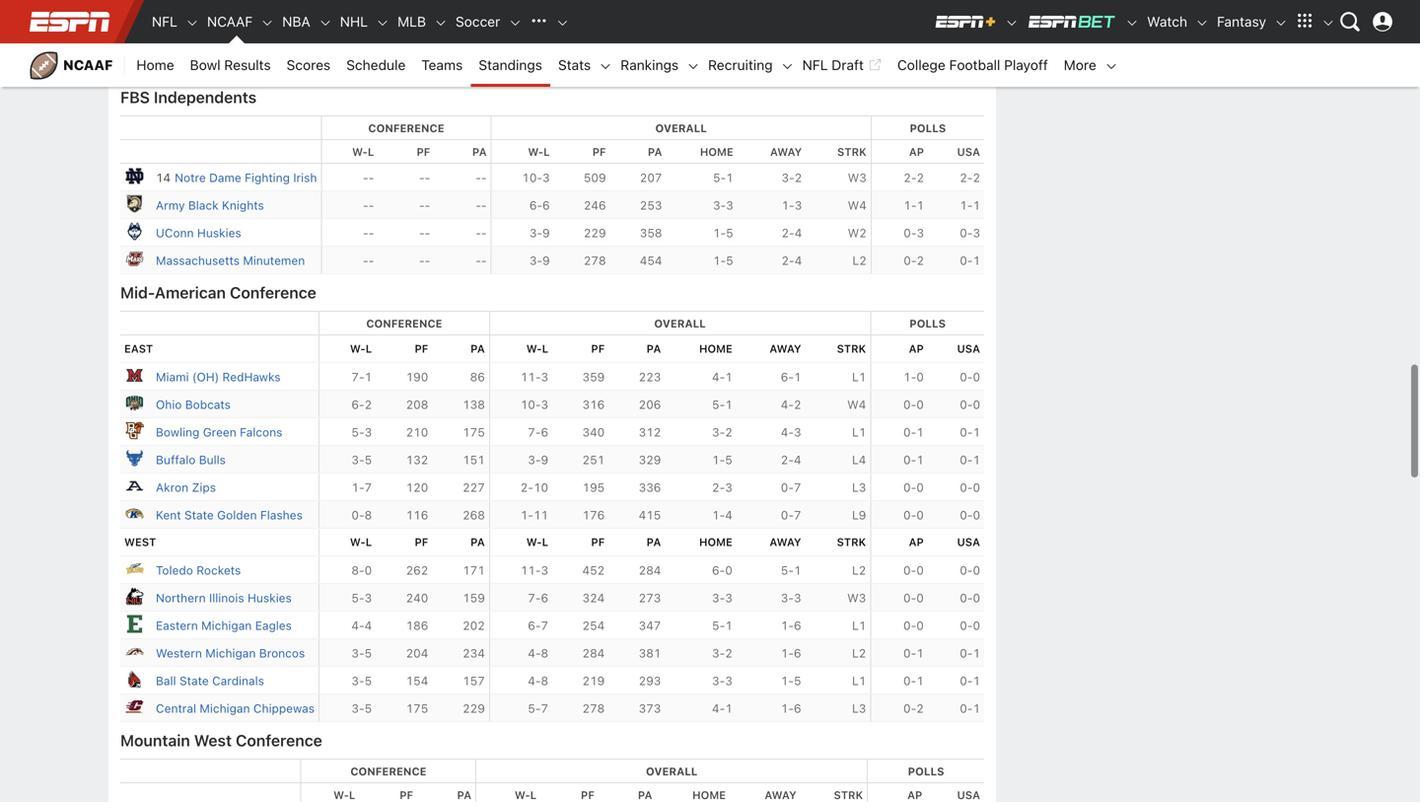 Task type: vqa. For each thing, say whether or not it's contained in the screenshot.


Task type: locate. For each thing, give the bounding box(es) containing it.
10-3 up 6-6
[[522, 171, 550, 185]]

3-9 for 239
[[538, 31, 558, 45]]

1 vertical spatial west
[[194, 731, 232, 750]]

1 vertical spatial 229
[[463, 702, 485, 715]]

wmu image
[[124, 641, 144, 661]]

1 vertical spatial l3
[[852, 481, 867, 494]]

huskies down army black knights link
[[197, 226, 241, 240]]

0 vertical spatial 1-7
[[365, 58, 385, 72]]

1 vertical spatial 3-2
[[712, 425, 733, 439]]

5- down "8-" at the left bottom of page
[[352, 591, 365, 605]]

5-3 up 4-4
[[352, 591, 372, 605]]

278 for 373
[[583, 702, 605, 715]]

6- down 1-4
[[712, 564, 725, 577]]

5-1 down 6-0
[[712, 619, 733, 633]]

284 up 219
[[583, 646, 605, 660]]

229 down '246'
[[584, 226, 606, 240]]

0 vertical spatial 5-3
[[352, 425, 372, 439]]

278 down '246'
[[584, 254, 606, 268]]

8 left 116
[[365, 508, 372, 522]]

4 l1 from the top
[[852, 674, 867, 688]]

10- up 6-6
[[522, 171, 543, 185]]

0 horizontal spatial 1-1
[[904, 199, 924, 212]]

2 3-5 from the top
[[352, 646, 372, 660]]

1 vertical spatial 0-2
[[904, 702, 924, 715]]

2 vertical spatial overall
[[646, 765, 698, 778]]

michigan down illinois
[[201, 619, 252, 633]]

4-8 up 5-7
[[528, 674, 549, 688]]

2-2
[[904, 171, 924, 185], [960, 171, 981, 185]]

l4 for 0-0
[[855, 58, 869, 72]]

4-1 for 1-6
[[712, 702, 733, 715]]

l2 for 0-2
[[853, 254, 867, 268]]

0-7 down 4-3
[[781, 481, 802, 494]]

1 vertical spatial polls
[[910, 317, 946, 330]]

0 horizontal spatial ncaaf link
[[20, 43, 125, 87]]

3-2 right 381
[[712, 646, 733, 660]]

4- right 373 in the bottom of the page
[[712, 702, 725, 715]]

228
[[474, 3, 496, 17]]

4- right 223
[[712, 370, 725, 384]]

2 0-2 from the top
[[904, 702, 924, 715]]

381
[[639, 646, 661, 660]]

3-2 up 2-3
[[712, 425, 733, 439]]

11-
[[521, 370, 541, 384], [521, 564, 541, 577]]

irish
[[293, 171, 317, 185]]

10- for 138
[[521, 398, 541, 412]]

1 7-6 from the top
[[528, 425, 549, 439]]

1-0
[[904, 370, 924, 384]]

2 vertical spatial michigan
[[200, 702, 250, 715]]

1 horizontal spatial 0-3
[[960, 226, 981, 240]]

0 horizontal spatial 175
[[406, 702, 428, 715]]

3 3-5 from the top
[[352, 674, 372, 688]]

509
[[584, 171, 606, 185]]

nfl draft
[[803, 57, 864, 73]]

4- up 5-7
[[528, 674, 541, 688]]

ncaaf left fiu image
[[63, 57, 113, 73]]

conference down minutemen
[[230, 283, 317, 302]]

3
[[543, 171, 550, 185], [726, 199, 734, 212], [795, 199, 802, 212], [917, 226, 924, 240], [973, 226, 981, 240], [541, 370, 549, 384], [541, 398, 549, 412], [365, 425, 372, 439], [794, 425, 802, 439], [725, 481, 733, 494], [541, 564, 549, 577], [365, 591, 372, 605], [725, 591, 733, 605], [794, 591, 802, 605], [725, 674, 733, 688]]

1 vertical spatial 11-
[[521, 564, 541, 577]]

1 horizontal spatial 229
[[584, 226, 606, 240]]

0 vertical spatial w4
[[848, 199, 867, 212]]

175 down 154
[[406, 702, 428, 715]]

2 vertical spatial l2
[[852, 646, 867, 660]]

2 11- from the top
[[521, 564, 541, 577]]

w3 for 0-0
[[848, 591, 867, 605]]

1 w4 from the top
[[848, 199, 867, 212]]

1 vertical spatial 5-3
[[352, 591, 372, 605]]

2 vertical spatial polls
[[908, 765, 945, 778]]

11-3
[[521, 370, 549, 384], [521, 564, 549, 577]]

3-2 up 1-3 on the top of the page
[[782, 171, 802, 185]]

mid-
[[120, 283, 155, 302]]

1 vertical spatial w3
[[848, 591, 867, 605]]

nfl inside nfl link
[[152, 13, 177, 30]]

227
[[463, 481, 485, 494]]

ap
[[909, 146, 924, 159], [909, 343, 924, 355], [909, 536, 924, 549], [908, 789, 923, 802]]

3-
[[538, 3, 551, 17], [538, 31, 551, 45], [782, 171, 795, 185], [713, 199, 726, 212], [530, 226, 543, 240], [530, 254, 543, 268], [712, 425, 725, 439], [352, 453, 365, 467], [528, 453, 541, 467], [712, 591, 725, 605], [781, 591, 794, 605], [352, 646, 365, 660], [712, 646, 725, 660], [352, 674, 365, 688], [712, 674, 725, 688], [352, 702, 365, 715]]

nba
[[282, 13, 311, 30]]

espn more sports home page image
[[524, 7, 554, 37]]

1 vertical spatial 7-
[[528, 425, 541, 439]]

more link
[[1056, 43, 1105, 87]]

state for kent
[[185, 508, 214, 522]]

1-1
[[904, 199, 924, 212], [960, 199, 981, 212]]

0 vertical spatial l4
[[855, 58, 869, 72]]

ball image
[[124, 669, 144, 689]]

w3
[[848, 171, 867, 185], [848, 591, 867, 605]]

l3 for 0-2
[[852, 702, 867, 715]]

0 vertical spatial ncaaf
[[207, 13, 253, 30]]

nba image
[[318, 16, 332, 30]]

eagles
[[255, 619, 292, 633]]

2 w3 from the top
[[848, 591, 867, 605]]

9 for 229
[[543, 226, 550, 240]]

rockets
[[197, 564, 241, 577]]

5-3 for 210
[[352, 425, 372, 439]]

2-4 for 454
[[782, 254, 802, 268]]

3 usa from the top
[[957, 536, 981, 549]]

0 vertical spatial 10-3
[[522, 171, 550, 185]]

5- right 207
[[713, 171, 726, 185]]

state for ball
[[180, 674, 209, 688]]

0-7 left l9
[[781, 508, 802, 522]]

1 vertical spatial 0-7
[[781, 508, 802, 522]]

7-6 up 6-7
[[528, 591, 549, 605]]

1-
[[718, 31, 731, 45], [365, 58, 378, 72], [782, 199, 795, 212], [904, 199, 917, 212], [960, 199, 973, 212], [713, 226, 726, 240], [713, 254, 726, 268], [904, 370, 917, 384], [712, 453, 725, 467], [352, 481, 365, 494], [521, 508, 534, 522], [712, 508, 725, 522], [781, 619, 794, 633], [781, 646, 794, 660], [781, 674, 794, 688], [781, 702, 794, 715]]

dame
[[209, 171, 241, 185]]

7- up 2-10
[[528, 425, 541, 439]]

1 vertical spatial 1-6
[[781, 646, 802, 660]]

1 vertical spatial 278
[[583, 702, 605, 715]]

0 vertical spatial overall
[[656, 122, 707, 135]]

soccer image
[[508, 16, 522, 30]]

1 0-7 from the top
[[781, 481, 802, 494]]

9 for 251
[[541, 453, 549, 467]]

1 l1 from the top
[[852, 370, 867, 384]]

w3 up w2
[[848, 171, 867, 185]]

1 horizontal spatial nfl
[[803, 57, 828, 73]]

1 4-1 from the top
[[712, 370, 733, 384]]

0 horizontal spatial 0-3
[[904, 226, 924, 240]]

0 vertical spatial michigan
[[201, 619, 252, 633]]

fighting
[[245, 171, 290, 185]]

1 vertical spatial michigan
[[206, 646, 256, 660]]

kent image
[[124, 503, 144, 523]]

6- down 7-1
[[352, 398, 365, 412]]

3 l1 from the top
[[852, 619, 867, 633]]

1 vertical spatial l4
[[852, 453, 867, 467]]

0 vertical spatial w3
[[848, 171, 867, 185]]

5-1 for 3-
[[713, 171, 734, 185]]

11- down 1-11
[[521, 564, 541, 577]]

7- up 6-7
[[528, 591, 541, 605]]

nfl link
[[144, 0, 185, 43]]

overall down 373 in the bottom of the page
[[646, 765, 698, 778]]

1-7 down 2-6 at the left of the page
[[365, 58, 385, 72]]

schedule link
[[339, 43, 414, 87]]

186
[[406, 619, 428, 633]]

0 vertical spatial 4-8
[[538, 58, 558, 72]]

1 vertical spatial state
[[180, 674, 209, 688]]

1 vertical spatial 4-8
[[528, 646, 549, 660]]

8 down 6-7
[[541, 646, 549, 660]]

scores link
[[279, 43, 339, 87]]

sam
[[156, 3, 180, 17]]

342
[[646, 31, 668, 45]]

western
[[156, 646, 202, 660]]

8
[[551, 58, 558, 72], [365, 508, 372, 522], [541, 646, 549, 660], [541, 674, 549, 688]]

0 vertical spatial nfl
[[152, 13, 177, 30]]

0 vertical spatial state
[[185, 508, 214, 522]]

3-9 for 278
[[530, 254, 550, 268]]

273
[[639, 591, 661, 605]]

state right the ball
[[180, 674, 209, 688]]

nba link
[[274, 0, 318, 43]]

4-8 for 219
[[528, 674, 549, 688]]

2 2-2 from the left
[[960, 171, 981, 185]]

0 vertical spatial l2
[[853, 254, 867, 268]]

west down central michigan chippewas on the bottom left of the page
[[194, 731, 232, 750]]

0 vertical spatial 10-
[[522, 171, 543, 185]]

11- right 86
[[521, 370, 541, 384]]

conn image
[[124, 221, 144, 241]]

0 vertical spatial 0-7
[[781, 481, 802, 494]]

7-6 for 324
[[528, 591, 549, 605]]

miami (oh) redhawks link
[[156, 370, 281, 384]]

w4 right 4-2
[[848, 398, 867, 412]]

l3
[[855, 31, 869, 45], [852, 481, 867, 494], [852, 702, 867, 715]]

west up tol icon
[[124, 536, 156, 549]]

rankings
[[621, 57, 679, 73]]

watch link
[[1140, 0, 1196, 43]]

army
[[156, 199, 185, 212]]

overall for mid-american conference
[[654, 317, 706, 330]]

1 vertical spatial w4
[[848, 398, 867, 412]]

1-7 for 137
[[365, 58, 385, 72]]

4-8 left the stats
[[538, 58, 558, 72]]

rankings link
[[613, 43, 687, 87]]

7 left 254
[[541, 619, 549, 633]]

central michigan chippewas link
[[156, 702, 315, 715]]

7-6
[[528, 425, 549, 439], [528, 591, 549, 605]]

kent state golden flashes
[[156, 508, 303, 522]]

w3 down l9
[[848, 591, 867, 605]]

0 vertical spatial 11-3
[[521, 370, 549, 384]]

4-
[[538, 58, 551, 72], [712, 370, 725, 384], [781, 398, 794, 412], [781, 425, 794, 439], [352, 619, 365, 633], [528, 646, 541, 660], [528, 674, 541, 688], [712, 702, 725, 715]]

2 l1 from the top
[[852, 425, 867, 439]]

1 usa from the top
[[957, 146, 981, 159]]

1 vertical spatial ncaaf
[[63, 57, 113, 73]]

michigan down cardinals
[[200, 702, 250, 715]]

1 horizontal spatial 284
[[639, 564, 661, 577]]

137
[[418, 58, 440, 72]]

2 vertical spatial 1-6
[[781, 702, 802, 715]]

10- right 138
[[521, 398, 541, 412]]

0 vertical spatial 11-
[[521, 370, 541, 384]]

1 1-6 from the top
[[781, 619, 802, 633]]

bowling green falcons
[[156, 425, 283, 439]]

6- for 1
[[781, 370, 794, 384]]

241
[[591, 58, 613, 72]]

0 vertical spatial polls
[[910, 122, 946, 135]]

michigan for central
[[200, 702, 250, 715]]

7-6 up 10
[[528, 425, 549, 439]]

1 vertical spatial 10-
[[521, 398, 541, 412]]

1 vertical spatial 175
[[406, 702, 428, 715]]

4- down 4-2
[[781, 425, 794, 439]]

8 up 5-7
[[541, 674, 549, 688]]

2 w4 from the top
[[848, 398, 867, 412]]

1
[[918, 31, 926, 45], [973, 31, 981, 45], [726, 171, 734, 185], [917, 199, 924, 212], [973, 199, 981, 212], [973, 254, 981, 268], [365, 370, 372, 384], [725, 370, 733, 384], [794, 370, 802, 384], [725, 398, 733, 412], [917, 425, 924, 439], [973, 425, 981, 439], [917, 453, 924, 467], [973, 453, 981, 467], [794, 564, 802, 577], [725, 619, 733, 633], [917, 646, 924, 660], [973, 646, 981, 660], [917, 674, 924, 688], [973, 674, 981, 688], [725, 702, 733, 715], [973, 702, 981, 715]]

86
[[470, 370, 485, 384]]

1 horizontal spatial ncaaf
[[207, 13, 253, 30]]

ncaaf link
[[199, 0, 261, 43], [20, 43, 125, 87]]

1-6 for 4-1
[[781, 702, 802, 715]]

2 5-3 from the top
[[352, 591, 372, 605]]

3-9
[[538, 3, 558, 17], [538, 31, 558, 45], [530, 226, 550, 240], [530, 254, 550, 268], [528, 453, 549, 467]]

6- for 6
[[530, 199, 543, 212]]

229 down 157
[[463, 702, 485, 715]]

conference down chippewas
[[236, 731, 322, 750]]

0 vertical spatial 3-2
[[782, 171, 802, 185]]

central michigan chippewas
[[156, 702, 315, 715]]

0 vertical spatial 284
[[639, 564, 661, 577]]

3-3 for 1-5
[[712, 674, 733, 688]]

3-9 for 229
[[530, 226, 550, 240]]

9 for 239
[[551, 31, 558, 45]]

watch
[[1148, 13, 1188, 30]]

2 usa from the top
[[957, 343, 981, 355]]

nfl draft link
[[795, 43, 890, 87]]

overall up 207
[[656, 122, 707, 135]]

2 vertical spatial 3-2
[[712, 646, 733, 660]]

fantasy image
[[1275, 16, 1289, 30]]

0 vertical spatial 0-2
[[904, 254, 924, 268]]

ohio bobcats
[[156, 398, 231, 412]]

m oh image
[[124, 365, 144, 385]]

5-7
[[528, 702, 549, 715]]

5-3
[[352, 425, 372, 439], [352, 591, 372, 605]]

uconn huskies
[[156, 226, 241, 240]]

5-3 down 6-2
[[352, 425, 372, 439]]

florida
[[156, 58, 194, 72]]

157
[[463, 674, 485, 688]]

1 0-2 from the top
[[904, 254, 924, 268]]

11-3 right 86
[[521, 370, 549, 384]]

zips
[[192, 481, 216, 494]]

toledo rockets link
[[156, 564, 241, 577]]

4-1 left 6-1 in the right of the page
[[712, 370, 733, 384]]

0 vertical spatial 278
[[584, 254, 606, 268]]

0 horizontal spatial 206
[[418, 3, 440, 17]]

0 vertical spatial 175
[[463, 425, 485, 439]]

1 vertical spatial 10-3
[[521, 398, 549, 412]]

7 down 4-3
[[794, 481, 802, 494]]

college football playoff link
[[890, 43, 1056, 87]]

2 0-7 from the top
[[781, 508, 802, 522]]

5-1 left 4-2
[[712, 398, 733, 412]]

more image
[[1105, 59, 1119, 73]]

nfl for nfl draft
[[803, 57, 828, 73]]

northern illinois huskies link
[[156, 591, 292, 605]]

3-2
[[782, 171, 802, 185], [712, 425, 733, 439], [712, 646, 733, 660]]

1 0-3 from the left
[[904, 226, 924, 240]]

2-4
[[785, 31, 806, 45], [718, 58, 738, 72], [785, 58, 806, 72], [782, 226, 802, 240], [782, 254, 802, 268], [781, 453, 802, 467]]

l3 for 0-0
[[852, 481, 867, 494]]

akr image
[[124, 476, 144, 495]]

5-1 right 207
[[713, 171, 734, 185]]

michigan for western
[[206, 646, 256, 660]]

1 vertical spatial overall
[[654, 317, 706, 330]]

4-1 right 373 in the bottom of the page
[[712, 702, 733, 715]]

0 horizontal spatial nfl
[[152, 13, 177, 30]]

3 1-6 from the top
[[781, 702, 802, 715]]

0 horizontal spatial west
[[124, 536, 156, 549]]

shsu image
[[124, 0, 144, 18]]

1 vertical spatial l2
[[852, 564, 867, 577]]

7- up 6-2
[[352, 370, 365, 384]]

1 5-3 from the top
[[352, 425, 372, 439]]

1 vertical spatial 4-1
[[712, 702, 733, 715]]

202
[[463, 619, 485, 633]]

176
[[583, 508, 605, 522]]

conference down 154
[[351, 765, 427, 778]]

3-5 for 204
[[352, 646, 372, 660]]

6- up 4-2
[[781, 370, 794, 384]]

nfl up utep
[[152, 13, 177, 30]]

utep miners
[[156, 31, 228, 45]]

bowl results link
[[182, 43, 279, 87]]

284 up 273
[[639, 564, 661, 577]]

1 vertical spatial nfl
[[803, 57, 828, 73]]

0 vertical spatial l3
[[855, 31, 869, 45]]

278 down 219
[[583, 702, 605, 715]]

4-8 for 284
[[528, 646, 549, 660]]

175 down 138
[[463, 425, 485, 439]]

standings link
[[471, 43, 550, 87]]

1 horizontal spatial 206
[[639, 398, 661, 412]]

10-3
[[522, 171, 550, 185], [521, 398, 549, 412]]

1 horizontal spatial 1-1
[[960, 199, 981, 212]]

206 up 166
[[418, 3, 440, 17]]

5-1 for 1-
[[712, 619, 733, 633]]

208
[[406, 398, 428, 412]]

8 left the stats
[[551, 58, 558, 72]]

emu image
[[124, 614, 144, 634]]

8 for 234
[[541, 646, 549, 660]]

0 vertical spatial 206
[[418, 3, 440, 17]]

toledo rockets
[[156, 564, 241, 577]]

0 horizontal spatial 2-2
[[904, 171, 924, 185]]

14
[[156, 171, 171, 185]]

nhl image
[[376, 16, 390, 30]]

1 11-3 from the top
[[521, 370, 549, 384]]

nfl inside nfl draft link
[[803, 57, 828, 73]]

0 vertical spatial 7-
[[352, 370, 365, 384]]

6- for 2
[[352, 398, 365, 412]]

11-3 down 1-11
[[521, 564, 549, 577]]

239
[[591, 31, 613, 45]]

1 vertical spatial huskies
[[248, 591, 292, 605]]

2-4 for 342
[[785, 31, 806, 45]]

2 vertical spatial l3
[[852, 702, 867, 715]]

358
[[640, 226, 662, 240]]

1 horizontal spatial ncaaf link
[[199, 0, 261, 43]]

5- down 6-0
[[712, 619, 725, 633]]

0 vertical spatial 1-6
[[781, 619, 802, 633]]

0 vertical spatial 7-6
[[528, 425, 549, 439]]

3-5 for 154
[[352, 674, 372, 688]]

ball
[[156, 674, 176, 688]]

6- left '246'
[[530, 199, 543, 212]]

1 horizontal spatial 2-2
[[960, 171, 981, 185]]

2 1-6 from the top
[[781, 646, 802, 660]]

0 horizontal spatial ncaaf
[[63, 57, 113, 73]]

espn+ image
[[935, 14, 998, 30]]

5- down 6-7
[[528, 702, 541, 715]]

2 7-6 from the top
[[528, 591, 549, 605]]

0 vertical spatial 4-1
[[712, 370, 733, 384]]

w4 up w2
[[848, 199, 867, 212]]

11-3 for 452
[[521, 564, 549, 577]]

1 w3 from the top
[[848, 171, 867, 185]]

0-3
[[904, 226, 924, 240], [960, 226, 981, 240]]

7- for 159
[[528, 591, 541, 605]]

2 4-1 from the top
[[712, 702, 733, 715]]

w4 for 0-0
[[848, 398, 867, 412]]

0 horizontal spatial 284
[[583, 646, 605, 660]]

michigan down eastern michigan eagles link
[[206, 646, 256, 660]]

1-7 up 0-8
[[352, 481, 372, 494]]

4- down "8-" at the left bottom of page
[[352, 619, 365, 633]]

2 11-3 from the top
[[521, 564, 549, 577]]

284
[[639, 564, 661, 577], [583, 646, 605, 660]]

l4 left the college
[[855, 58, 869, 72]]

240
[[406, 591, 428, 605]]

nfl
[[152, 13, 177, 30], [803, 57, 828, 73]]

206 down 223
[[639, 398, 661, 412]]

1 3-5 from the top
[[352, 453, 372, 467]]

w-l
[[352, 146, 374, 159], [528, 146, 550, 159], [350, 343, 372, 355], [527, 343, 549, 355], [350, 536, 372, 549], [527, 536, 549, 549], [334, 789, 356, 802], [515, 789, 537, 802]]

1 vertical spatial 1-7
[[352, 481, 372, 494]]

nfl right recruiting image at the top of page
[[803, 57, 828, 73]]

0 vertical spatial 229
[[584, 226, 606, 240]]

5- left 4-2
[[712, 398, 725, 412]]

l4 up l9
[[852, 453, 867, 467]]

ncaaf up miners
[[207, 13, 253, 30]]

1 vertical spatial 7-6
[[528, 591, 549, 605]]

3-5 for 132
[[352, 453, 372, 467]]

fiu image
[[124, 53, 144, 73]]

6- left 254
[[528, 619, 541, 633]]

state down zips
[[185, 508, 214, 522]]

8 for 270
[[551, 58, 558, 72]]

175
[[463, 425, 485, 439], [406, 702, 428, 715]]

huskies up eagles
[[248, 591, 292, 605]]

0 horizontal spatial huskies
[[197, 226, 241, 240]]

1 vertical spatial 11-3
[[521, 564, 549, 577]]

overall up 223
[[654, 317, 706, 330]]

4 3-5 from the top
[[352, 702, 372, 715]]

western michigan broncos
[[156, 646, 305, 660]]

7- for 175
[[528, 425, 541, 439]]

4-8 down 6-7
[[528, 646, 549, 660]]

2 vertical spatial 4-8
[[528, 674, 549, 688]]

2 vertical spatial 7-
[[528, 591, 541, 605]]

green
[[203, 425, 237, 439]]

1 11- from the top
[[521, 370, 541, 384]]

buffalo bulls
[[156, 453, 226, 467]]

w-
[[352, 146, 368, 159], [528, 146, 544, 159], [350, 343, 366, 355], [527, 343, 542, 355], [350, 536, 366, 549], [527, 536, 542, 549], [334, 789, 349, 802], [515, 789, 530, 802]]

l1 for 1-6
[[852, 619, 867, 633]]

global navigation element
[[20, 0, 1401, 43]]

10-3 left 316
[[521, 398, 549, 412]]

more espn image
[[1290, 7, 1320, 37]]

4-1
[[712, 370, 733, 384], [712, 702, 733, 715]]



Task type: describe. For each thing, give the bounding box(es) containing it.
2-4 for 382
[[785, 58, 806, 72]]

l1 for 6-1
[[852, 370, 867, 384]]

schedule
[[346, 57, 406, 73]]

7 down 6-7
[[541, 702, 549, 715]]

miners
[[190, 31, 228, 45]]

army black knights link
[[156, 199, 264, 212]]

utep miners link
[[156, 31, 228, 45]]

northern illinois huskies
[[156, 591, 292, 605]]

recruiting image
[[781, 59, 795, 73]]

profile management image
[[1373, 12, 1393, 32]]

army image
[[124, 194, 144, 213]]

1 2-2 from the left
[[904, 171, 924, 185]]

4- up 4-3
[[781, 398, 794, 412]]

american
[[155, 283, 226, 302]]

1-4
[[712, 508, 733, 522]]

9 for 278
[[543, 254, 550, 268]]

niu image
[[124, 586, 144, 606]]

l2 for 0-1
[[852, 646, 867, 660]]

0-8
[[352, 508, 372, 522]]

4 usa from the top
[[957, 789, 981, 802]]

michigan for eastern
[[201, 619, 252, 633]]

1 vertical spatial 206
[[639, 398, 661, 412]]

playoff
[[1005, 57, 1049, 73]]

11- for 171
[[521, 564, 541, 577]]

6-2
[[352, 398, 372, 412]]

5-3 for 240
[[352, 591, 372, 605]]

ohio bobcats link
[[156, 398, 231, 412]]

northern
[[156, 591, 206, 605]]

5-1 for 4-
[[712, 398, 733, 412]]

utep image
[[124, 26, 144, 46]]

stats link
[[550, 43, 599, 87]]

football
[[950, 57, 1001, 73]]

mlb image
[[434, 16, 448, 30]]

6-6
[[530, 199, 550, 212]]

chippewas
[[253, 702, 315, 715]]

138
[[463, 398, 485, 412]]

4-4
[[352, 619, 372, 633]]

1 1-1 from the left
[[904, 199, 924, 212]]

10- for --
[[522, 171, 543, 185]]

0 horizontal spatial 229
[[463, 702, 485, 715]]

7-1
[[352, 370, 372, 384]]

10-3 for 509
[[522, 171, 550, 185]]

black
[[188, 199, 219, 212]]

falcons
[[240, 425, 283, 439]]

1-6 for 3-2
[[781, 646, 802, 660]]

buff image
[[124, 448, 144, 468]]

central
[[156, 702, 196, 715]]

l1 for 1-5
[[852, 674, 867, 688]]

7 down 2-6 at the left of the page
[[378, 58, 385, 72]]

nd image
[[124, 166, 144, 186]]

6- for 7
[[528, 619, 541, 633]]

2 1-1 from the left
[[960, 199, 981, 212]]

broncos
[[259, 646, 305, 660]]

2-3
[[712, 481, 733, 494]]

166
[[418, 31, 440, 45]]

3-2 for 1-
[[712, 646, 733, 660]]

home link
[[129, 43, 182, 87]]

204
[[406, 646, 428, 660]]

bowling
[[156, 425, 200, 439]]

2-4 for 329
[[781, 453, 802, 467]]

452
[[583, 564, 605, 577]]

0-7 for 1-4
[[781, 508, 802, 522]]

w2
[[848, 226, 867, 240]]

4- down 6-7
[[528, 646, 541, 660]]

ohio image
[[124, 393, 144, 413]]

tol image
[[124, 559, 144, 578]]

1-5 for 358
[[713, 226, 734, 240]]

miami (oh) redhawks
[[156, 370, 281, 384]]

6- for 0
[[712, 564, 725, 577]]

0 vertical spatial huskies
[[197, 226, 241, 240]]

1-7 for 120
[[352, 481, 372, 494]]

external link image
[[868, 53, 882, 77]]

teams link
[[414, 43, 471, 87]]

w3 for 2-2
[[848, 171, 867, 185]]

0-2 for l3
[[904, 702, 924, 715]]

254
[[583, 619, 605, 633]]

fantasy link
[[1210, 0, 1275, 43]]

0 vertical spatial west
[[124, 536, 156, 549]]

kent
[[156, 508, 181, 522]]

utep
[[156, 31, 187, 45]]

4-8 for 241
[[538, 58, 558, 72]]

sam houston bearkats
[[156, 3, 283, 17]]

rankings image
[[687, 59, 701, 73]]

7-6 for 340
[[528, 425, 549, 439]]

5-1 right 6-0
[[781, 564, 802, 577]]

3-9 for 251
[[528, 453, 549, 467]]

2 0-3 from the left
[[960, 226, 981, 240]]

cmu image
[[124, 697, 144, 716]]

western michigan broncos link
[[156, 646, 305, 660]]

eastern michigan eagles link
[[156, 619, 292, 633]]

nfl for nfl
[[152, 13, 177, 30]]

7 up 0-8
[[365, 481, 372, 494]]

1 horizontal spatial huskies
[[248, 591, 292, 605]]

mass image
[[124, 249, 144, 269]]

0-2 for l2
[[904, 254, 924, 268]]

8-0
[[352, 564, 372, 577]]

6-7
[[528, 619, 549, 633]]

florida international panthers
[[156, 58, 320, 72]]

11- for 86
[[521, 370, 541, 384]]

overall for mountain west conference
[[646, 765, 698, 778]]

336
[[639, 481, 661, 494]]

293
[[639, 674, 661, 688]]

draft
[[832, 57, 864, 73]]

miami
[[156, 370, 189, 384]]

8 for 157
[[541, 674, 549, 688]]

more
[[1064, 57, 1097, 73]]

116
[[406, 508, 428, 522]]

214
[[474, 31, 496, 45]]

ball state cardinals
[[156, 674, 264, 688]]

bowling green falcons link
[[156, 425, 283, 439]]

espn plus image
[[1006, 16, 1019, 30]]

151
[[463, 453, 485, 467]]

polls for mid-american conference
[[910, 317, 946, 330]]

watch image
[[1196, 16, 1210, 30]]

more espn image
[[1322, 16, 1336, 30]]

10-3 for 316
[[521, 398, 549, 412]]

1-6 for 5-1
[[781, 619, 802, 633]]

w4 for 1-1
[[848, 199, 867, 212]]

uconn
[[156, 226, 194, 240]]

4- left the stats
[[538, 58, 551, 72]]

3-5 for 175
[[352, 702, 372, 715]]

11-3 for 359
[[521, 370, 549, 384]]

l1 for 4-3
[[852, 425, 867, 439]]

234
[[463, 646, 485, 660]]

0-7 for 2-3
[[781, 481, 802, 494]]

3-3 for 3-3
[[712, 591, 733, 605]]

120
[[406, 481, 428, 494]]

conference down 137
[[368, 122, 445, 135]]

415
[[639, 508, 661, 522]]

espn bet image
[[1126, 16, 1140, 30]]

2-6
[[365, 31, 385, 45]]

1 horizontal spatial west
[[194, 731, 232, 750]]

l4 for 0-1
[[852, 453, 867, 467]]

1 horizontal spatial 175
[[463, 425, 485, 439]]

154
[[406, 674, 428, 688]]

329
[[639, 453, 661, 467]]

316
[[583, 398, 605, 412]]

illinois
[[209, 591, 244, 605]]

ohio
[[156, 398, 182, 412]]

11
[[534, 508, 549, 522]]

conference up the "190"
[[366, 317, 443, 330]]

college
[[898, 57, 946, 73]]

massachusetts minutemen link
[[156, 254, 305, 268]]

ncaaf inside global navigation element
[[207, 13, 253, 30]]

1-3
[[782, 199, 802, 212]]

1-5 for 342
[[718, 31, 738, 45]]

382
[[646, 58, 668, 72]]

7 left l9
[[794, 508, 802, 522]]

akron
[[156, 481, 189, 494]]

454
[[640, 254, 662, 268]]

5- down 6-2
[[352, 425, 365, 439]]

2-4 for 358
[[782, 226, 802, 240]]

nfl image
[[185, 16, 199, 30]]

soccer link
[[448, 0, 508, 43]]

espn bet image
[[1027, 14, 1118, 30]]

10
[[534, 481, 549, 494]]

1-5 for 454
[[713, 254, 734, 268]]

3-3 for 1-3
[[713, 199, 734, 212]]

toledo
[[156, 564, 193, 577]]

nhl link
[[332, 0, 376, 43]]

5- right 6-0
[[781, 564, 794, 577]]

mid-american conference
[[120, 283, 317, 302]]

ball state cardinals link
[[156, 674, 264, 688]]

3-2 for 4-
[[712, 425, 733, 439]]

massachusetts minutemen
[[156, 254, 305, 268]]

more sports image
[[556, 16, 570, 30]]

bgsu image
[[124, 420, 144, 440]]

ncaaf image
[[261, 16, 274, 30]]

eastern michigan eagles
[[156, 619, 292, 633]]

knights
[[222, 199, 264, 212]]

l2 for 0-0
[[852, 564, 867, 577]]

1 vertical spatial 284
[[583, 646, 605, 660]]

polls for mountain west conference
[[908, 765, 945, 778]]

redhawks
[[223, 370, 281, 384]]

4-1 for 6-1
[[712, 370, 733, 384]]

278 for 454
[[584, 254, 606, 268]]

1-5 for 329
[[712, 453, 733, 467]]

l3 for 0-1
[[855, 31, 869, 45]]

buffalo
[[156, 453, 196, 467]]

stats image
[[599, 59, 613, 73]]

bobcats
[[185, 398, 231, 412]]



